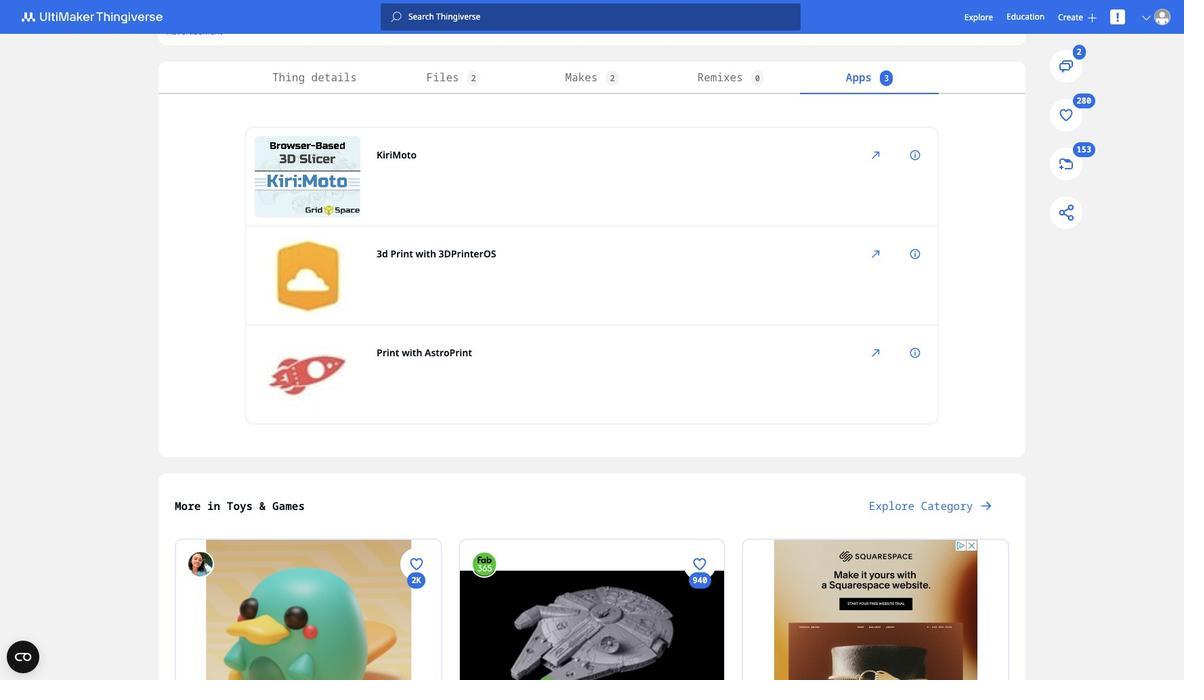 Task type: describe. For each thing, give the bounding box(es) containing it.
category
[[921, 499, 973, 514]]

explore category
[[869, 499, 973, 514]]

open widget image
[[7, 641, 39, 673]]

0 vertical spatial print
[[391, 247, 413, 260]]

thumbnail representing perry the platypus image
[[176, 540, 441, 680]]

thing
[[272, 70, 305, 85]]

toys
[[227, 499, 253, 514]]

2k
[[412, 575, 421, 586]]

files
[[427, 70, 459, 85]]

thing details
[[272, 70, 357, 85]]

makerbot logo image
[[14, 9, 179, 25]]

explore category link
[[853, 490, 1009, 522]]

explore for explore button
[[965, 11, 993, 23]]

makes
[[565, 70, 598, 85]]

explore for explore category
[[869, 499, 915, 514]]

0
[[755, 72, 760, 84]]

2 for makes
[[610, 72, 615, 84]]

1 vertical spatial with
[[402, 346, 422, 359]]

details
[[311, 70, 357, 85]]

3d print with 3dprinteros
[[377, 247, 496, 260]]

create button
[[1058, 11, 1097, 23]]

search control image
[[391, 12, 402, 22]]

3d
[[377, 247, 388, 260]]

790
[[409, 649, 424, 660]]

3
[[884, 72, 889, 84]]

!
[[1116, 9, 1120, 25]]

2 for files
[[471, 72, 476, 84]]

940
[[693, 575, 707, 586]]

3dprinteros
[[439, 247, 496, 260]]

avatar image for thumbnail representing perry the platypus
[[187, 551, 214, 578]]

280
[[1077, 95, 1092, 107]]

thing details button
[[245, 62, 384, 94]]

print with astroprint
[[377, 346, 472, 359]]

more in toys & games
[[175, 499, 305, 514]]



Task type: locate. For each thing, give the bounding box(es) containing it.
&
[[259, 499, 266, 514]]

education link
[[1007, 9, 1045, 24]]

with left astroprint
[[402, 346, 422, 359]]

education
[[1007, 11, 1045, 22]]

1 vertical spatial explore
[[869, 499, 915, 514]]

advertisement element
[[264, 0, 921, 24], [774, 540, 977, 680]]

print left astroprint
[[377, 346, 399, 359]]

games
[[272, 499, 305, 514]]

Search Thingiverse text field
[[402, 12, 801, 22]]

explore button
[[965, 11, 993, 23]]

create
[[1058, 11, 1083, 23]]

kirimoto
[[377, 148, 417, 161]]

with left 3dprinteros
[[416, 247, 436, 260]]

2 horizontal spatial 2
[[1077, 46, 1082, 58]]

0 vertical spatial explore
[[965, 11, 993, 23]]

explore left category
[[869, 499, 915, 514]]

thumbnail representing millennium falcon star wars image
[[460, 540, 724, 680]]

in
[[207, 499, 220, 514]]

explore left education link in the top of the page
[[965, 11, 993, 23]]

avatar image for thumbnail representing millennium falcon star wars
[[471, 551, 498, 578]]

avatar image
[[1154, 9, 1171, 25], [187, 551, 214, 578], [471, 551, 498, 578]]

1 vertical spatial print
[[377, 346, 399, 359]]

plusicon image
[[1088, 13, 1097, 22]]

1 horizontal spatial explore
[[965, 11, 993, 23]]

153
[[1077, 144, 1092, 155]]

print right 3d
[[391, 247, 413, 260]]

2 right 'makes'
[[610, 72, 615, 84]]

2
[[1077, 46, 1082, 58], [471, 72, 476, 84], [610, 72, 615, 84]]

explore
[[965, 11, 993, 23], [869, 499, 915, 514]]

1 horizontal spatial 2
[[610, 72, 615, 84]]

apps
[[846, 70, 872, 85]]

0 horizontal spatial avatar image
[[187, 551, 214, 578]]

2 right the files
[[471, 72, 476, 84]]

! link
[[1110, 9, 1125, 25]]

0 horizontal spatial 2
[[471, 72, 476, 84]]

0 vertical spatial with
[[416, 247, 436, 260]]

1 horizontal spatial avatar image
[[471, 551, 498, 578]]

2 horizontal spatial avatar image
[[1154, 9, 1171, 25]]

remixes
[[698, 70, 743, 85]]

more
[[175, 499, 201, 514]]

1 vertical spatial advertisement element
[[774, 540, 977, 680]]

astroprint
[[425, 346, 472, 359]]

with
[[416, 247, 436, 260], [402, 346, 422, 359]]

2 down create "button"
[[1077, 46, 1082, 58]]

0 vertical spatial advertisement element
[[264, 0, 921, 24]]

advertisement
[[167, 26, 223, 37]]

0 horizontal spatial explore
[[869, 499, 915, 514]]

print
[[391, 247, 413, 260], [377, 346, 399, 359]]



Task type: vqa. For each thing, say whether or not it's contained in the screenshot.
1st by
no



